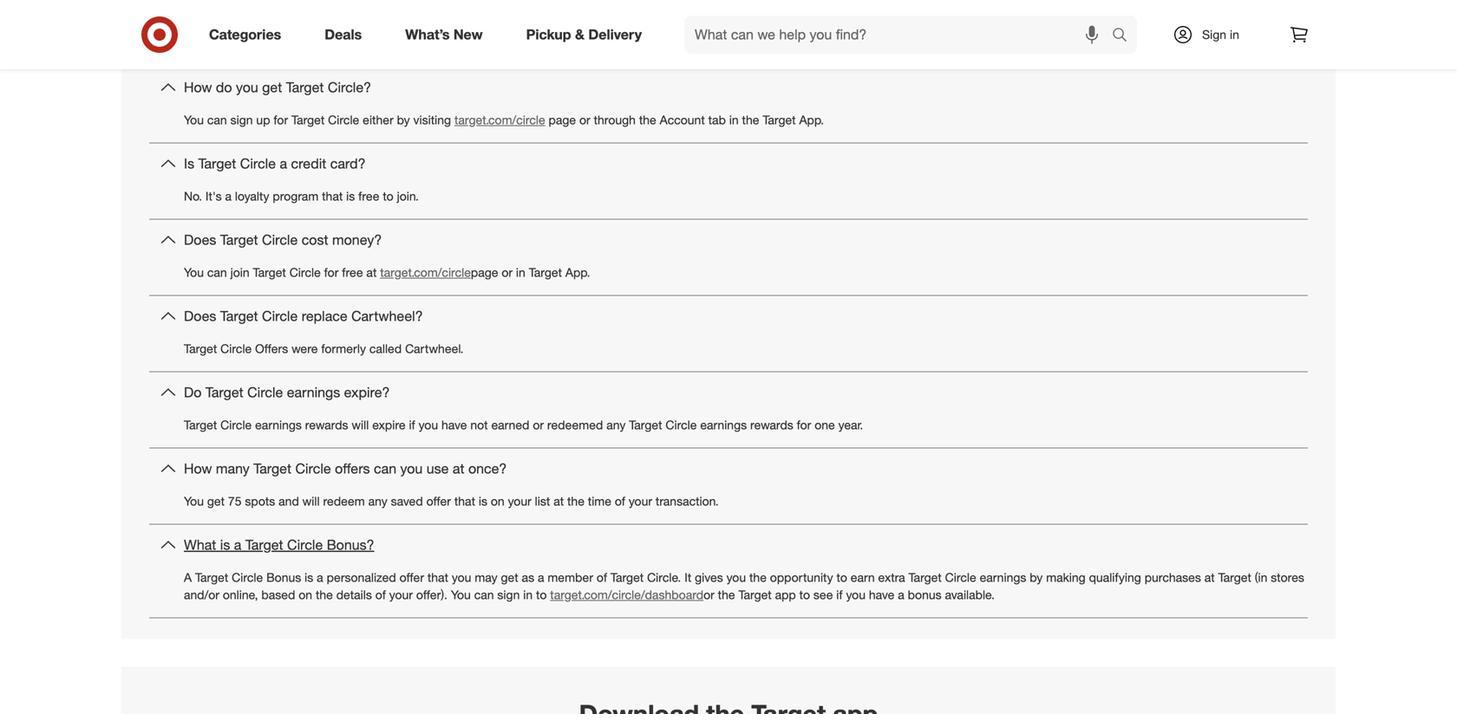 Task type: describe. For each thing, give the bounding box(es) containing it.
0 vertical spatial page
[[549, 112, 576, 127]]

0 vertical spatial target.com/circle
[[455, 112, 545, 127]]

spots
[[245, 494, 275, 509]]

2 horizontal spatial program
[[612, 36, 658, 51]]

offers
[[335, 461, 370, 478]]

to left target.com/circle/dashboard
[[536, 588, 547, 603]]

2 see from the left
[[464, 36, 485, 51]]

1 vertical spatial target.com/circle
[[380, 265, 471, 280]]

vote.
[[472, 12, 498, 27]]

does target circle cost money? button
[[149, 220, 1308, 261]]

circle inside how many target circle offers can you use at once? dropdown button
[[295, 461, 331, 478]]

a left vote.
[[462, 12, 469, 27]]

5%
[[489, 36, 507, 51]]

every time you shop with target circle you earn a vote. you can cast votes to help direct where target gives in your community.
[[200, 12, 889, 27]]

0 vertical spatial gives
[[755, 12, 784, 27]]

you can sign up for target circle either by visiting target.com/circle page or through the account tab in the target app.
[[184, 112, 824, 127]]

cartwheel?
[[351, 308, 423, 325]]

does target circle replace cartwheel? button
[[149, 296, 1308, 337]]

target inside dropdown button
[[254, 461, 292, 478]]

year.
[[839, 418, 864, 433]]

your left transaction. at the left of page
[[629, 494, 652, 509]]

how many target circle offers can you use at once? button
[[149, 449, 1308, 490]]

1 . from the left
[[457, 36, 461, 51]]

1 horizontal spatial on
[[491, 494, 505, 509]]

does for does target circle replace cartwheel?
[[184, 308, 216, 325]]

app
[[775, 588, 796, 603]]

earned
[[491, 418, 530, 433]]

do
[[184, 384, 202, 401]]

new
[[454, 26, 483, 43]]

at right list
[[554, 494, 564, 509]]

online,
[[223, 588, 258, 603]]

circle inside what is a target circle bonus? dropdown button
[[287, 537, 323, 554]]

were
[[292, 341, 318, 356]]

to right opportunity
[[837, 570, 848, 586]]

expire?
[[344, 384, 390, 401]]

many
[[216, 461, 250, 478]]

at inside how many target circle offers can you use at once? dropdown button
[[453, 461, 465, 478]]

member
[[548, 570, 593, 586]]

to left join.
[[383, 189, 394, 204]]

is target circle a credit card?
[[184, 155, 366, 172]]

2 rules from the left
[[662, 36, 688, 51]]

target.com/circle link for how do you get target circle?
[[455, 112, 545, 127]]

1 vertical spatial app.
[[566, 265, 590, 280]]

offers
[[255, 341, 288, 356]]

earnings down do target circle earnings expire?
[[255, 418, 302, 433]]

pickup & delivery link
[[512, 16, 664, 54]]

either
[[363, 112, 394, 127]]

circle left "offers"
[[221, 341, 252, 356]]

target.com/circle/dashboard or the target app to see if you have a bonus available.
[[550, 588, 995, 603]]

called
[[369, 341, 402, 356]]

does target circle cost money?
[[184, 232, 382, 248]]

direct
[[648, 12, 679, 27]]

what
[[184, 537, 216, 554]]

no.
[[184, 189, 202, 204]]

opportunity
[[770, 570, 833, 586]]

you right the expire
[[419, 418, 438, 433]]

through
[[594, 112, 636, 127]]

how do you get target circle? button
[[149, 67, 1308, 108]]

redeem
[[323, 494, 365, 509]]

circle.
[[647, 570, 681, 586]]

you get 75 spots and will redeem any saved offer that is on your list at the time of your transaction.
[[184, 494, 719, 509]]

it's
[[206, 189, 222, 204]]

loyalty
[[235, 189, 269, 204]]

may
[[475, 570, 498, 586]]

how for how do you get target circle?
[[184, 79, 212, 96]]

0 horizontal spatial will
[[302, 494, 320, 509]]

(in
[[1255, 570, 1268, 586]]

sign in
[[1203, 27, 1240, 42]]

you for redeem
[[184, 494, 204, 509]]

1 see from the left
[[286, 36, 308, 51]]

What can we help you find? suggestions appear below search field
[[685, 16, 1117, 54]]

a left credit at the top
[[280, 155, 287, 172]]

circle inside is target circle a credit card? dropdown button
[[240, 155, 276, 172]]

do
[[216, 79, 232, 96]]

you right vote.
[[501, 12, 521, 27]]

you left may
[[452, 570, 471, 586]]

circle down cost at the top left of the page
[[290, 265, 321, 280]]

search
[[1104, 28, 1146, 45]]

to down opportunity
[[800, 588, 810, 603]]

and
[[279, 494, 299, 509]]

the left details
[[316, 588, 333, 603]]

0 horizontal spatial get
[[207, 494, 225, 509]]

target.com/redcard link
[[705, 36, 808, 51]]

the right tab
[[742, 112, 760, 127]]

what is a target circle bonus? button
[[149, 525, 1308, 566]]

qualifying
[[1089, 570, 1142, 586]]

0 vertical spatial free
[[358, 189, 380, 204]]

0 horizontal spatial of
[[375, 588, 386, 603]]

a right what at the left
[[234, 537, 242, 554]]

you up target circle program rules link
[[412, 12, 431, 27]]

earnings down do target circle earnings expire? dropdown button
[[700, 418, 747, 433]]

you inside a target circle bonus is a personalized offer that you may get as a member of target circle. it gives you the opportunity to earn extra target circle earnings by making qualifying purchases at target (in stores and/or online, based on the details of your offer). you can sign in to
[[451, 588, 471, 603]]

target.com/circle/dashboard link
[[550, 588, 704, 603]]

how many target circle offers can you use at once?
[[184, 461, 507, 478]]

is target circle a credit card? button
[[149, 143, 1308, 184]]

0 vertical spatial offer
[[427, 494, 451, 509]]

shop
[[284, 12, 311, 27]]

account
[[660, 112, 705, 127]]

1 horizontal spatial program
[[382, 36, 428, 51]]

a target circle bonus is a personalized offer that you may get as a member of target circle. it gives you the opportunity to earn extra target circle earnings by making qualifying purchases at target (in stores and/or online, based on the details of your offer). you can sign in to
[[184, 570, 1305, 603]]

you for circle
[[184, 112, 204, 127]]

a down extra
[[898, 588, 905, 603]]

1 horizontal spatial for
[[324, 265, 339, 280]]

does target circle replace cartwheel?
[[184, 308, 423, 325]]

your left community.
[[800, 12, 823, 27]]

you down what is a target circle bonus? dropdown button
[[727, 570, 746, 586]]

use
[[427, 461, 449, 478]]

1 rewards from the left
[[305, 418, 348, 433]]

circle up target circle program rules link
[[377, 12, 408, 27]]

does for does target circle cost money?
[[184, 232, 216, 248]]

card?
[[330, 155, 366, 172]]

2 . from the left
[[808, 36, 812, 51]]

75
[[228, 494, 242, 509]]

can inside dropdown button
[[374, 461, 397, 478]]

personalized
[[327, 570, 396, 586]]

redeemed
[[547, 418, 603, 433]]

on inside a target circle bonus is a personalized offer that you may get as a member of target circle. it gives you the opportunity to earn extra target circle earnings by making qualifying purchases at target (in stores and/or online, based on the details of your offer). you can sign in to
[[299, 588, 312, 603]]

0 vertical spatial that
[[322, 189, 343, 204]]

1 vertical spatial if
[[837, 588, 843, 603]]

what's new link
[[391, 16, 505, 54]]

that inside a target circle bonus is a personalized offer that you may get as a member of target circle. it gives you the opportunity to earn extra target circle earnings by making qualifying purchases at target (in stores and/or online, based on the details of your offer). you can sign in to
[[428, 570, 449, 586]]

circle up available.
[[945, 570, 977, 586]]

bonus?
[[327, 537, 374, 554]]

tab
[[709, 112, 726, 127]]

0 vertical spatial any
[[607, 418, 626, 433]]

target.com/redcard
[[705, 36, 808, 51]]

2 rewards from the left
[[750, 418, 794, 433]]

do target circle earnings expire? button
[[149, 373, 1308, 413]]

you up apply.
[[261, 12, 281, 27]]

the up target.com/circle/dashboard or the target app to see if you have a bonus available.
[[750, 570, 767, 586]]

community.
[[827, 12, 889, 27]]

money?
[[332, 232, 382, 248]]

the down what is a target circle bonus? dropdown button
[[718, 588, 735, 603]]

can left the join
[[207, 265, 227, 280]]

the right through
[[639, 112, 657, 127]]

bonus
[[266, 570, 301, 586]]

circle up the many
[[221, 418, 252, 433]]

earnings inside a target circle bonus is a personalized offer that you may get as a member of target circle. it gives you the opportunity to earn extra target circle earnings by making qualifying purchases at target (in stores and/or online, based on the details of your offer). you can sign in to
[[980, 570, 1027, 586]]

gives inside a target circle bonus is a personalized offer that you may get as a member of target circle. it gives you the opportunity to earn extra target circle earnings by making qualifying purchases at target (in stores and/or online, based on the details of your offer). you can sign in to
[[695, 570, 723, 586]]

every
[[200, 12, 231, 27]]

cast
[[548, 12, 571, 27]]

target circle earnings rewards will expire if you have not earned or redeemed any target circle earnings rewards for one year.
[[184, 418, 864, 433]]

at inside a target circle bonus is a personalized offer that you may get as a member of target circle. it gives you the opportunity to earn extra target circle earnings by making qualifying purchases at target (in stores and/or online, based on the details of your offer). you can sign in to
[[1205, 570, 1215, 586]]



Task type: locate. For each thing, give the bounding box(es) containing it.
you
[[501, 12, 521, 27], [184, 112, 204, 127], [184, 265, 204, 280], [184, 494, 204, 509], [451, 588, 471, 603]]

2 how from the top
[[184, 461, 212, 478]]

0 vertical spatial does
[[184, 232, 216, 248]]

1 vertical spatial sign
[[498, 588, 520, 603]]

based
[[262, 588, 295, 603]]

free down money?
[[342, 265, 363, 280]]

1 vertical spatial earn
[[851, 570, 875, 586]]

1 horizontal spatial have
[[869, 588, 895, 603]]

can up redcard
[[525, 12, 544, 27]]

2 vertical spatial that
[[428, 570, 449, 586]]

your inside a target circle bonus is a personalized offer that you may get as a member of target circle. it gives you the opportunity to earn extra target circle earnings by making qualifying purchases at target (in stores and/or online, based on the details of your offer). you can sign in to
[[389, 588, 413, 603]]

formerly
[[321, 341, 366, 356]]

is down 'once?'
[[479, 494, 488, 509]]

time right list
[[588, 494, 612, 509]]

1 vertical spatial free
[[342, 265, 363, 280]]

target.com/circle link for does target circle cost money?
[[380, 265, 471, 280]]

1 horizontal spatial .
[[808, 36, 812, 51]]

of left transaction. at the left of page
[[615, 494, 625, 509]]

how inside dropdown button
[[184, 461, 212, 478]]

join
[[230, 265, 250, 280]]

gives right it
[[695, 570, 723, 586]]

at down where
[[691, 36, 702, 51]]

0 vertical spatial app.
[[799, 112, 824, 127]]

1 does from the top
[[184, 232, 216, 248]]

the
[[639, 112, 657, 127], [742, 112, 760, 127], [567, 494, 585, 509], [750, 570, 767, 586], [316, 588, 333, 603], [718, 588, 735, 603]]

do target circle earnings expire?
[[184, 384, 390, 401]]

what's
[[405, 26, 450, 43]]

have
[[442, 418, 467, 433], [869, 588, 895, 603]]

1 vertical spatial any
[[368, 494, 388, 509]]

.
[[457, 36, 461, 51], [808, 36, 812, 51]]

once?
[[468, 461, 507, 478]]

have left not
[[442, 418, 467, 433]]

get
[[262, 79, 282, 96], [207, 494, 225, 509], [501, 570, 519, 586]]

get left 75
[[207, 494, 225, 509]]

by right the either
[[397, 112, 410, 127]]

0 horizontal spatial if
[[409, 418, 415, 433]]

circle up "offers"
[[262, 308, 298, 325]]

by left making
[[1030, 570, 1043, 586]]

0 vertical spatial sign
[[230, 112, 253, 127]]

is right bonus
[[305, 570, 313, 586]]

circle up circle?
[[348, 36, 379, 51]]

does up do at bottom left
[[184, 308, 216, 325]]

that up offer).
[[428, 570, 449, 586]]

you
[[261, 12, 281, 27], [412, 12, 431, 27], [236, 79, 258, 96], [419, 418, 438, 433], [400, 461, 423, 478], [452, 570, 471, 586], [727, 570, 746, 586], [846, 588, 866, 603]]

can down do
[[207, 112, 227, 127]]

categories link
[[194, 16, 303, 54]]

gives up target.com/redcard
[[755, 12, 784, 27]]

that down "card?"
[[322, 189, 343, 204]]

0 horizontal spatial rules
[[432, 36, 457, 51]]

1 horizontal spatial by
[[1030, 570, 1043, 586]]

0 horizontal spatial on
[[299, 588, 312, 603]]

target circle offers were formerly called cartwheel.
[[184, 341, 464, 356]]

time right the every
[[234, 12, 258, 27]]

is
[[184, 155, 194, 172]]

apply.
[[252, 36, 283, 51]]

what is a target circle bonus?
[[184, 537, 374, 554]]

offer inside a target circle bonus is a personalized offer that you may get as a member of target circle. it gives you the opportunity to earn extra target circle earnings by making qualifying purchases at target (in stores and/or online, based on the details of your offer). you can sign in to
[[400, 570, 424, 586]]

see left 5% on the left top
[[464, 36, 485, 51]]

target circle program rules link
[[311, 36, 457, 51]]

is down "card?"
[[346, 189, 355, 204]]

a right bonus
[[317, 570, 323, 586]]

free down "card?"
[[358, 189, 380, 204]]

circle up online,
[[232, 570, 263, 586]]

pickup & delivery
[[526, 26, 642, 43]]

where
[[682, 12, 715, 27]]

0 horizontal spatial see
[[286, 36, 308, 51]]

is inside a target circle bonus is a personalized offer that you may get as a member of target circle. it gives you the opportunity to earn extra target circle earnings by making qualifying purchases at target (in stores and/or online, based on the details of your offer). you can sign in to
[[305, 570, 313, 586]]

you right see
[[846, 588, 866, 603]]

0 vertical spatial have
[[442, 418, 467, 433]]

gives
[[755, 12, 784, 27], [695, 570, 723, 586]]

help
[[621, 12, 644, 27]]

how for how many target circle offers can you use at once?
[[184, 461, 212, 478]]

0 horizontal spatial for
[[274, 112, 288, 127]]

0 horizontal spatial that
[[322, 189, 343, 204]]

2 horizontal spatial get
[[501, 570, 519, 586]]

0 vertical spatial for
[[274, 112, 288, 127]]

app.
[[799, 112, 824, 127], [566, 265, 590, 280]]

on right based
[[299, 588, 312, 603]]

delivery
[[589, 26, 642, 43]]

details
[[336, 588, 372, 603]]

how inside dropdown button
[[184, 79, 212, 96]]

0 vertical spatial target.com/circle link
[[455, 112, 545, 127]]

2 vertical spatial of
[[375, 588, 386, 603]]

restrictions
[[184, 36, 248, 51]]

how left do
[[184, 79, 212, 96]]

0 horizontal spatial offer
[[400, 570, 424, 586]]

you left 'use' on the left bottom of the page
[[400, 461, 423, 478]]

the right list
[[567, 494, 585, 509]]

by inside a target circle bonus is a personalized offer that you may get as a member of target circle. it gives you the opportunity to earn extra target circle earnings by making qualifying purchases at target (in stores and/or online, based on the details of your offer). you can sign in to
[[1030, 570, 1043, 586]]

offer up offer).
[[400, 570, 424, 586]]

a
[[184, 570, 192, 586]]

0 horizontal spatial page
[[471, 265, 498, 280]]

sign inside a target circle bonus is a personalized offer that you may get as a member of target circle. it gives you the opportunity to earn extra target circle earnings by making qualifying purchases at target (in stores and/or online, based on the details of your offer). you can sign in to
[[498, 588, 520, 603]]

target.com/circle link
[[455, 112, 545, 127], [380, 265, 471, 280]]

1 horizontal spatial get
[[262, 79, 282, 96]]

of up target.com/circle/dashboard link
[[597, 570, 607, 586]]

see
[[286, 36, 308, 51], [464, 36, 485, 51]]

in inside a target circle bonus is a personalized offer that you may get as a member of target circle. it gives you the opportunity to earn extra target circle earnings by making qualifying purchases at target (in stores and/or online, based on the details of your offer). you can sign in to
[[523, 588, 533, 603]]

2 horizontal spatial of
[[615, 494, 625, 509]]

0 vertical spatial how
[[184, 79, 212, 96]]

will right "and"
[[302, 494, 320, 509]]

you right offer).
[[451, 588, 471, 603]]

0 vertical spatial by
[[397, 112, 410, 127]]

0 horizontal spatial time
[[234, 12, 258, 27]]

if right see
[[837, 588, 843, 603]]

2 vertical spatial for
[[797, 418, 812, 433]]

you for free
[[184, 265, 204, 280]]

of down personalized
[[375, 588, 386, 603]]

not
[[471, 418, 488, 433]]

1 horizontal spatial earn
[[851, 570, 875, 586]]

what's new
[[405, 26, 483, 43]]

earn left extra
[[851, 570, 875, 586]]

0 horizontal spatial program
[[273, 189, 319, 204]]

will left the expire
[[352, 418, 369, 433]]

sign down may
[[498, 588, 520, 603]]

with
[[314, 12, 337, 27]]

will
[[352, 418, 369, 433], [302, 494, 320, 509]]

does
[[184, 232, 216, 248], [184, 308, 216, 325]]

0 vertical spatial of
[[615, 494, 625, 509]]

your left list
[[508, 494, 532, 509]]

circle inside does target circle replace cartwheel? dropdown button
[[262, 308, 298, 325]]

purchases
[[1145, 570, 1202, 586]]

rewards left the 'one' at the right
[[750, 418, 794, 433]]

can right offers
[[374, 461, 397, 478]]

is right what at the left
[[220, 537, 230, 554]]

1 vertical spatial by
[[1030, 570, 1043, 586]]

1 horizontal spatial that
[[428, 570, 449, 586]]

&
[[575, 26, 585, 43]]

transaction.
[[656, 494, 719, 509]]

0 horizontal spatial have
[[442, 418, 467, 433]]

no. it's a loyalty program that is free to join.
[[184, 189, 419, 204]]

1 horizontal spatial rewards
[[750, 418, 794, 433]]

at down money?
[[366, 265, 377, 280]]

can inside a target circle bonus is a personalized offer that you may get as a member of target circle. it gives you the opportunity to earn extra target circle earnings by making qualifying purchases at target (in stores and/or online, based on the details of your offer). you can sign in to
[[474, 588, 494, 603]]

any left saved in the bottom of the page
[[368, 494, 388, 509]]

earnings down were at the top of the page
[[287, 384, 340, 401]]

1 horizontal spatial any
[[607, 418, 626, 433]]

can
[[525, 12, 544, 27], [207, 112, 227, 127], [207, 265, 227, 280], [374, 461, 397, 478], [474, 588, 494, 603]]

1 vertical spatial does
[[184, 308, 216, 325]]

1 vertical spatial on
[[299, 588, 312, 603]]

0 horizontal spatial sign
[[230, 112, 253, 127]]

join.
[[397, 189, 419, 204]]

0 horizontal spatial any
[[368, 494, 388, 509]]

1 horizontal spatial if
[[837, 588, 843, 603]]

target.com/circle
[[455, 112, 545, 127], [380, 265, 471, 280]]

making
[[1047, 570, 1086, 586]]

that
[[322, 189, 343, 204], [455, 494, 475, 509], [428, 570, 449, 586]]

is inside dropdown button
[[220, 537, 230, 554]]

your left offer).
[[389, 588, 413, 603]]

1 horizontal spatial rules
[[662, 36, 688, 51]]

that down 'once?'
[[455, 494, 475, 509]]

circle down circle?
[[328, 112, 359, 127]]

0 horizontal spatial .
[[457, 36, 461, 51]]

it
[[685, 570, 692, 586]]

circle
[[377, 12, 408, 27], [348, 36, 379, 51], [328, 112, 359, 127], [240, 155, 276, 172], [262, 232, 298, 248], [290, 265, 321, 280], [262, 308, 298, 325], [221, 341, 252, 356], [247, 384, 283, 401], [221, 418, 252, 433], [666, 418, 697, 433], [295, 461, 331, 478], [287, 537, 323, 554], [232, 570, 263, 586], [945, 570, 977, 586]]

1 vertical spatial will
[[302, 494, 320, 509]]

1 rules from the left
[[432, 36, 457, 51]]

see down shop
[[286, 36, 308, 51]]

1 vertical spatial for
[[324, 265, 339, 280]]

1 vertical spatial have
[[869, 588, 895, 603]]

0 vertical spatial time
[[234, 12, 258, 27]]

1 vertical spatial how
[[184, 461, 212, 478]]

credit
[[291, 155, 326, 172]]

you can join target circle for free at target.com/circle page or in target app.
[[184, 265, 590, 280]]

get inside a target circle bonus is a personalized offer that you may get as a member of target circle. it gives you the opportunity to earn extra target circle earnings by making qualifying purchases at target (in stores and/or online, based on the details of your offer). you can sign in to
[[501, 570, 519, 586]]

at right 'use' on the left bottom of the page
[[453, 461, 465, 478]]

rewards
[[305, 418, 348, 433], [750, 418, 794, 433]]

0 vertical spatial on
[[491, 494, 505, 509]]

votes
[[574, 12, 603, 27]]

circle down do target circle earnings expire? dropdown button
[[666, 418, 697, 433]]

1 how from the top
[[184, 79, 212, 96]]

up
[[256, 112, 270, 127]]

deals link
[[310, 16, 384, 54]]

a right the as
[[538, 570, 544, 586]]

1 horizontal spatial app.
[[799, 112, 824, 127]]

1 vertical spatial offer
[[400, 570, 424, 586]]

1 horizontal spatial see
[[464, 36, 485, 51]]

sign in link
[[1158, 16, 1267, 54]]

any right redeemed
[[607, 418, 626, 433]]

1 horizontal spatial sign
[[498, 588, 520, 603]]

0 horizontal spatial app.
[[566, 265, 590, 280]]

2 vertical spatial get
[[501, 570, 519, 586]]

circle inside do target circle earnings expire? dropdown button
[[247, 384, 283, 401]]

circle left offers
[[295, 461, 331, 478]]

0 horizontal spatial by
[[397, 112, 410, 127]]

circle down "offers"
[[247, 384, 283, 401]]

circle up loyalty
[[240, 155, 276, 172]]

of
[[615, 494, 625, 509], [597, 570, 607, 586], [375, 588, 386, 603]]

0 vertical spatial earn
[[434, 12, 459, 27]]

1 vertical spatial time
[[588, 494, 612, 509]]

target.com/circle/dashboard
[[550, 588, 704, 603]]

you inside how many target circle offers can you use at once? dropdown button
[[400, 461, 423, 478]]

get up up
[[262, 79, 282, 96]]

0 vertical spatial if
[[409, 418, 415, 433]]

to left help
[[607, 12, 618, 27]]

earn
[[434, 12, 459, 27], [851, 570, 875, 586]]

circle left cost at the top left of the page
[[262, 232, 298, 248]]

pickup
[[526, 26, 571, 43]]

1 vertical spatial gives
[[695, 570, 723, 586]]

1 horizontal spatial will
[[352, 418, 369, 433]]

cost
[[302, 232, 328, 248]]

earn inside a target circle bonus is a personalized offer that you may get as a member of target circle. it gives you the opportunity to earn extra target circle earnings by making qualifying purchases at target (in stores and/or online, based on the details of your offer). you can sign in to
[[851, 570, 875, 586]]

on down 'once?'
[[491, 494, 505, 509]]

circle inside the does target circle cost money? dropdown button
[[262, 232, 298, 248]]

you left the join
[[184, 265, 204, 280]]

does down no.
[[184, 232, 216, 248]]

1 vertical spatial target.com/circle link
[[380, 265, 471, 280]]

1 vertical spatial page
[[471, 265, 498, 280]]

a right it's
[[225, 189, 232, 204]]

2 does from the top
[[184, 308, 216, 325]]

for left the 'one' at the right
[[797, 418, 812, 433]]

and/or
[[184, 588, 219, 603]]

1 vertical spatial get
[[207, 494, 225, 509]]

you right do
[[236, 79, 258, 96]]

circle?
[[328, 79, 371, 96]]

1 horizontal spatial gives
[[755, 12, 784, 27]]

target.com/circle right visiting
[[455, 112, 545, 127]]

0 horizontal spatial earn
[[434, 12, 459, 27]]

discount
[[562, 36, 609, 51]]

1 horizontal spatial time
[[588, 494, 612, 509]]

1 horizontal spatial page
[[549, 112, 576, 127]]

1 vertical spatial of
[[597, 570, 607, 586]]

or
[[580, 112, 591, 127], [502, 265, 513, 280], [533, 418, 544, 433], [704, 588, 715, 603]]

you left 75
[[184, 494, 204, 509]]

offer right saved in the bottom of the page
[[427, 494, 451, 509]]

sign
[[1203, 27, 1227, 42]]

get inside how do you get target circle? dropdown button
[[262, 79, 282, 96]]

1 vertical spatial that
[[455, 494, 475, 509]]

circle up bonus
[[287, 537, 323, 554]]

earn left vote.
[[434, 12, 459, 27]]

0 vertical spatial get
[[262, 79, 282, 96]]

you inside how do you get target circle? dropdown button
[[236, 79, 258, 96]]

see
[[814, 588, 833, 603]]

have down extra
[[869, 588, 895, 603]]

1 horizontal spatial of
[[597, 570, 607, 586]]

0 horizontal spatial rewards
[[305, 418, 348, 433]]

for down cost at the top left of the page
[[324, 265, 339, 280]]

can down may
[[474, 588, 494, 603]]

by
[[397, 112, 410, 127], [1030, 570, 1043, 586]]

categories
[[209, 26, 281, 43]]

in
[[787, 12, 796, 27], [1230, 27, 1240, 42], [729, 112, 739, 127], [516, 265, 526, 280], [523, 588, 533, 603]]

0 vertical spatial will
[[352, 418, 369, 433]]

cartwheel.
[[405, 341, 464, 356]]

stores
[[1271, 570, 1305, 586]]

0 horizontal spatial gives
[[695, 570, 723, 586]]

as
[[522, 570, 535, 586]]

you up is on the top left of the page
[[184, 112, 204, 127]]

1 horizontal spatial offer
[[427, 494, 451, 509]]

how do you get target circle?
[[184, 79, 371, 96]]

2 horizontal spatial that
[[455, 494, 475, 509]]

2 horizontal spatial for
[[797, 418, 812, 433]]

earnings inside dropdown button
[[287, 384, 340, 401]]



Task type: vqa. For each thing, say whether or not it's contained in the screenshot.
rightmost Sale
no



